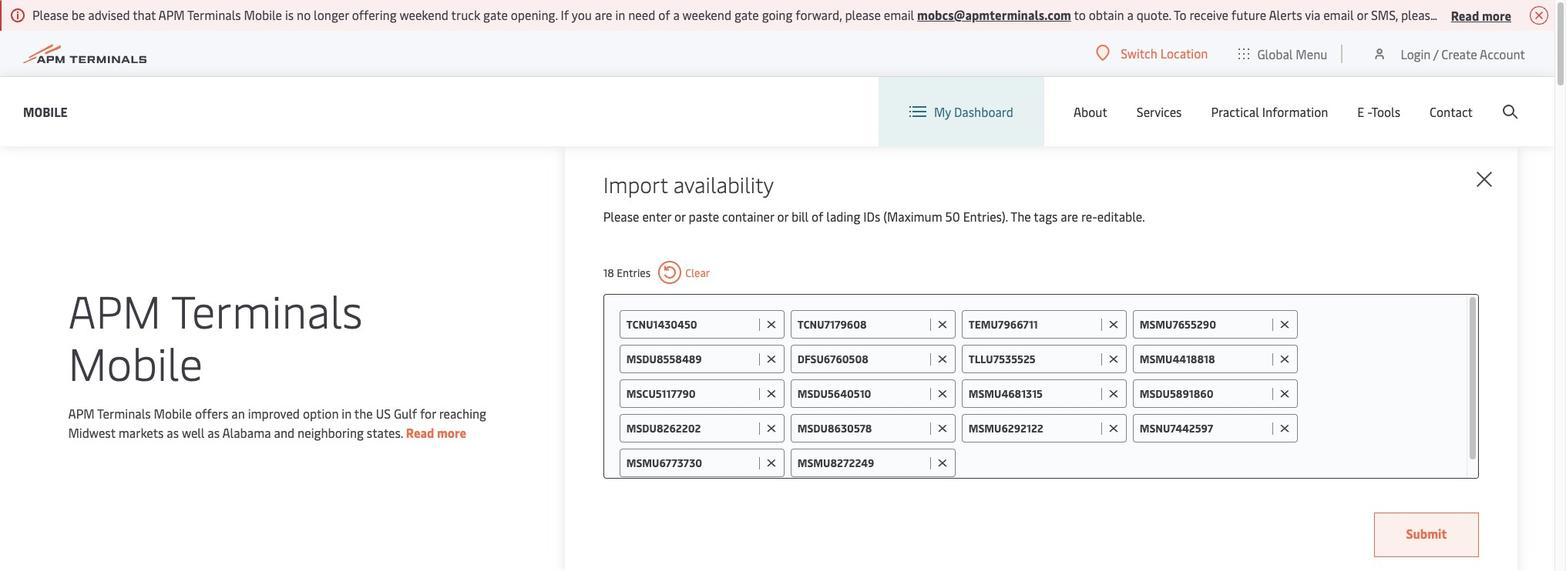 Task type: locate. For each thing, give the bounding box(es) containing it.
1 horizontal spatial email
[[1324, 6, 1354, 23]]

1 vertical spatial in
[[342, 405, 352, 422]]

1 horizontal spatial or
[[777, 208, 789, 225]]

weekend
[[400, 6, 449, 23], [683, 6, 732, 23]]

no
[[297, 6, 311, 23]]

or right enter
[[675, 208, 686, 225]]

2 please from the left
[[1401, 6, 1437, 23]]

0 horizontal spatial to
[[1074, 6, 1086, 23]]

about button
[[1074, 77, 1108, 146]]

us
[[376, 405, 391, 422]]

0 horizontal spatial in
[[342, 405, 352, 422]]

that
[[133, 6, 156, 23]]

Entered ID text field
[[1140, 318, 1269, 332], [626, 352, 755, 367], [798, 352, 926, 367], [969, 352, 1097, 367], [1140, 352, 1269, 367], [626, 387, 755, 402], [1140, 387, 1269, 402], [626, 422, 755, 436], [626, 456, 755, 471]]

practical
[[1211, 103, 1259, 120]]

1 horizontal spatial weekend
[[683, 6, 732, 23]]

a
[[673, 6, 680, 23], [1127, 6, 1134, 23]]

container
[[722, 208, 774, 225]]

read more up login / create account
[[1451, 7, 1512, 24]]

0 vertical spatial in
[[615, 6, 625, 23]]

1 vertical spatial read
[[406, 425, 434, 442]]

sms,
[[1371, 6, 1398, 23]]

18 entries
[[603, 266, 651, 280]]

as left well
[[167, 425, 179, 442]]

gate
[[483, 6, 508, 23], [735, 6, 759, 23]]

1 horizontal spatial please
[[1401, 6, 1437, 23]]

offering
[[352, 6, 397, 23]]

read more button
[[1451, 5, 1512, 25]]

terminals inside apm terminals mobile offers an improved option in the us gulf for reaching midwest markets as well as alabama and neighboring states.
[[97, 405, 151, 422]]

1 horizontal spatial read
[[1451, 7, 1480, 24]]

e
[[1358, 103, 1365, 120]]

read up login / create account
[[1451, 7, 1480, 24]]

more
[[1482, 7, 1512, 24], [437, 425, 466, 442]]

apm inside the apm terminals mobile
[[68, 280, 161, 341]]

read more down for
[[406, 425, 466, 442]]

1 horizontal spatial gate
[[735, 6, 759, 23]]

0 horizontal spatial read more
[[406, 425, 466, 442]]

be
[[71, 6, 85, 23]]

or left bill
[[777, 208, 789, 225]]

more inside "read more" button
[[1482, 7, 1512, 24]]

read more
[[1451, 7, 1512, 24], [406, 425, 466, 442]]

0 horizontal spatial are
[[595, 6, 612, 23]]

2 vertical spatial terminals
[[97, 405, 151, 422]]

1 vertical spatial read more
[[406, 425, 466, 442]]

1 horizontal spatial more
[[1482, 7, 1512, 24]]

clear
[[685, 266, 710, 280]]

read inside button
[[1451, 7, 1480, 24]]

as
[[167, 425, 179, 442], [208, 425, 220, 442]]

1 horizontal spatial please
[[603, 208, 639, 225]]

alerts
[[1269, 6, 1302, 23]]

about
[[1074, 103, 1108, 120]]

practical information button
[[1211, 77, 1328, 146]]

create
[[1442, 45, 1477, 62]]

1 horizontal spatial to
[[1497, 6, 1509, 23]]

markets
[[118, 425, 164, 442]]

1 vertical spatial of
[[812, 208, 824, 225]]

of
[[659, 6, 670, 23], [812, 208, 824, 225]]

2 horizontal spatial or
[[1357, 6, 1368, 23]]

50
[[946, 208, 960, 225]]

please right sms,
[[1401, 6, 1437, 23]]

please enter or paste container or bill of lading ids (maximum 50 entries). the tags are re-editable.
[[603, 208, 1145, 225]]

my
[[934, 103, 951, 120]]

a
[[1564, 6, 1566, 23]]

please for please be advised that apm terminals mobile is no longer offering weekend truck gate opening. if you are in need of a weekend gate going forward, please email mobcs@apmterminals.com to obtain a quote. to receive future alerts via email or sms, please subscribe to terminal a
[[32, 6, 68, 23]]

please
[[32, 6, 68, 23], [603, 208, 639, 225]]

reaching
[[439, 405, 486, 422]]

0 vertical spatial please
[[32, 6, 68, 23]]

in
[[615, 6, 625, 23], [342, 405, 352, 422]]

0 vertical spatial read more
[[1451, 7, 1512, 24]]

Entered ID text field
[[626, 318, 755, 332], [798, 318, 926, 332], [969, 318, 1097, 332], [798, 387, 926, 402], [969, 387, 1097, 402], [798, 422, 926, 436], [969, 422, 1097, 436], [1140, 422, 1269, 436], [798, 456, 926, 471]]

submit
[[1406, 526, 1447, 543]]

read more for read more link at the left bottom of the page
[[406, 425, 466, 442]]

are
[[595, 6, 612, 23], [1061, 208, 1078, 225]]

or left sms,
[[1357, 6, 1368, 23]]

0 horizontal spatial please
[[845, 6, 881, 23]]

please right forward,
[[845, 6, 881, 23]]

of right need
[[659, 6, 670, 23]]

obtain
[[1089, 6, 1124, 23]]

0 horizontal spatial gate
[[483, 6, 508, 23]]

apm inside apm terminals mobile offers an improved option in the us gulf for reaching midwest markets as well as alabama and neighboring states.
[[68, 405, 95, 422]]

a right obtain
[[1127, 6, 1134, 23]]

to left obtain
[[1074, 6, 1086, 23]]

apm for apm terminals mobile
[[68, 280, 161, 341]]

or
[[1357, 6, 1368, 23], [675, 208, 686, 225], [777, 208, 789, 225]]

2 a from the left
[[1127, 6, 1134, 23]]

1 vertical spatial terminals
[[171, 280, 363, 341]]

tools
[[1372, 103, 1401, 120]]

email
[[884, 6, 914, 23], [1324, 6, 1354, 23]]

contact
[[1430, 103, 1473, 120]]

1 a from the left
[[673, 6, 680, 23]]

please down import
[[603, 208, 639, 225]]

1 vertical spatial more
[[437, 425, 466, 442]]

of right bill
[[812, 208, 824, 225]]

in inside apm terminals mobile offers an improved option in the us gulf for reaching midwest markets as well as alabama and neighboring states.
[[342, 405, 352, 422]]

0 horizontal spatial please
[[32, 6, 68, 23]]

are left the re-
[[1061, 208, 1078, 225]]

0 horizontal spatial more
[[437, 425, 466, 442]]

global menu button
[[1224, 30, 1343, 77]]

mobile
[[244, 6, 282, 23], [23, 103, 68, 120], [68, 332, 203, 393], [154, 405, 192, 422]]

1 vertical spatial apm
[[68, 280, 161, 341]]

in left need
[[615, 6, 625, 23]]

2 vertical spatial apm
[[68, 405, 95, 422]]

apm for apm terminals mobile offers an improved option in the us gulf for reaching midwest markets as well as alabama and neighboring states.
[[68, 405, 95, 422]]

receive
[[1190, 6, 1229, 23]]

weekend right need
[[683, 6, 732, 23]]

lading
[[827, 208, 861, 225]]

weekend left truck
[[400, 6, 449, 23]]

terminals inside the apm terminals mobile
[[171, 280, 363, 341]]

more up the "account"
[[1482, 7, 1512, 24]]

(maximum
[[884, 208, 943, 225]]

are right you
[[595, 6, 612, 23]]

login / create account link
[[1372, 31, 1526, 76]]

menu
[[1296, 45, 1328, 62]]

0 vertical spatial read
[[1451, 7, 1480, 24]]

1 vertical spatial please
[[603, 208, 639, 225]]

to
[[1074, 6, 1086, 23], [1497, 6, 1509, 23]]

a right need
[[673, 6, 680, 23]]

2 weekend from the left
[[683, 6, 732, 23]]

0 vertical spatial apm
[[158, 6, 185, 23]]

0 vertical spatial of
[[659, 6, 670, 23]]

1 vertical spatial are
[[1061, 208, 1078, 225]]

terminal
[[1512, 6, 1561, 23]]

as down offers
[[208, 425, 220, 442]]

an
[[232, 405, 245, 422]]

if
[[561, 6, 569, 23]]

in left the
[[342, 405, 352, 422]]

gate left going
[[735, 6, 759, 23]]

1 horizontal spatial as
[[208, 425, 220, 442]]

0 horizontal spatial or
[[675, 208, 686, 225]]

please
[[845, 6, 881, 23], [1401, 6, 1437, 23]]

to left terminal
[[1497, 6, 1509, 23]]

gate right truck
[[483, 6, 508, 23]]

please left be
[[32, 6, 68, 23]]

1 to from the left
[[1074, 6, 1086, 23]]

read for read more link at the left bottom of the page
[[406, 425, 434, 442]]

1 horizontal spatial are
[[1061, 208, 1078, 225]]

0 horizontal spatial read
[[406, 425, 434, 442]]

0 horizontal spatial weekend
[[400, 6, 449, 23]]

neighboring
[[298, 425, 364, 442]]

terminals
[[187, 6, 241, 23], [171, 280, 363, 341], [97, 405, 151, 422]]

need
[[628, 6, 656, 23]]

0 horizontal spatial a
[[673, 6, 680, 23]]

apm
[[158, 6, 185, 23], [68, 280, 161, 341], [68, 405, 95, 422]]

global
[[1258, 45, 1293, 62]]

0 vertical spatial more
[[1482, 7, 1512, 24]]

1 horizontal spatial a
[[1127, 6, 1134, 23]]

going
[[762, 6, 793, 23]]

1 horizontal spatial in
[[615, 6, 625, 23]]

0 horizontal spatial as
[[167, 425, 179, 442]]

read down for
[[406, 425, 434, 442]]

location
[[1161, 45, 1208, 62]]

0 horizontal spatial email
[[884, 6, 914, 23]]

import
[[603, 170, 668, 199]]

1 horizontal spatial read more
[[1451, 7, 1512, 24]]

more down reaching
[[437, 425, 466, 442]]

read
[[1451, 7, 1480, 24], [406, 425, 434, 442]]



Task type: vqa. For each thing, say whether or not it's contained in the screenshot.
Transit at the bottom left of page
no



Task type: describe. For each thing, give the bounding box(es) containing it.
global menu
[[1258, 45, 1328, 62]]

availability
[[674, 170, 774, 199]]

alabama
[[222, 425, 271, 442]]

dashboard
[[954, 103, 1014, 120]]

account
[[1480, 45, 1526, 62]]

states.
[[367, 425, 403, 442]]

ids
[[864, 208, 881, 225]]

and
[[274, 425, 295, 442]]

switch location button
[[1096, 45, 1208, 62]]

offers
[[195, 405, 229, 422]]

read more for "read more" button
[[1451, 7, 1512, 24]]

0 vertical spatial terminals
[[187, 6, 241, 23]]

subscribe
[[1440, 6, 1494, 23]]

bill
[[792, 208, 809, 225]]

my dashboard button
[[910, 77, 1014, 146]]

more for read more link at the left bottom of the page
[[437, 425, 466, 442]]

login
[[1401, 45, 1431, 62]]

switch location
[[1121, 45, 1208, 62]]

truck
[[451, 6, 480, 23]]

gulf
[[394, 405, 417, 422]]

my dashboard
[[934, 103, 1014, 120]]

subscribe to terminal a link
[[1440, 6, 1566, 23]]

option
[[303, 405, 339, 422]]

via
[[1305, 6, 1321, 23]]

re-
[[1081, 208, 1098, 225]]

improved
[[248, 405, 300, 422]]

1 as from the left
[[167, 425, 179, 442]]

information
[[1262, 103, 1328, 120]]

paste
[[689, 208, 719, 225]]

apm terminals mobile offers an improved option in the us gulf for reaching midwest markets as well as alabama and neighboring states.
[[68, 405, 486, 442]]

1 horizontal spatial of
[[812, 208, 824, 225]]

entries).
[[963, 208, 1008, 225]]

please be advised that apm terminals mobile is no longer offering weekend truck gate opening. if you are in need of a weekend gate going forward, please email mobcs@apmterminals.com to obtain a quote. to receive future alerts via email or sms, please subscribe to terminal a
[[32, 6, 1566, 23]]

is
[[285, 6, 294, 23]]

1 email from the left
[[884, 6, 914, 23]]

/
[[1434, 45, 1439, 62]]

2 gate from the left
[[735, 6, 759, 23]]

for
[[420, 405, 436, 422]]

please for please enter or paste container or bill of lading ids (maximum 50 entries). the tags are re-editable.
[[603, 208, 639, 225]]

1 weekend from the left
[[400, 6, 449, 23]]

the
[[1011, 208, 1031, 225]]

Type or paste your IDs here text field
[[962, 449, 1451, 477]]

well
[[182, 425, 205, 442]]

mobile inside apm terminals mobile offers an improved option in the us gulf for reaching midwest markets as well as alabama and neighboring states.
[[154, 405, 192, 422]]

future
[[1232, 6, 1267, 23]]

entries
[[617, 266, 651, 280]]

mobcs@apmterminals.com link
[[917, 6, 1071, 23]]

submit button
[[1375, 513, 1479, 558]]

services
[[1137, 103, 1182, 120]]

more for "read more" button
[[1482, 7, 1512, 24]]

you
[[572, 6, 592, 23]]

e -tools
[[1358, 103, 1401, 120]]

tags
[[1034, 208, 1058, 225]]

-
[[1368, 103, 1372, 120]]

1 gate from the left
[[483, 6, 508, 23]]

quote. to
[[1137, 6, 1187, 23]]

import availability
[[603, 170, 774, 199]]

18
[[603, 266, 614, 280]]

mobile secondary image
[[143, 392, 413, 572]]

0 horizontal spatial of
[[659, 6, 670, 23]]

clear button
[[658, 261, 710, 284]]

login / create account
[[1401, 45, 1526, 62]]

mobile inside the apm terminals mobile
[[68, 332, 203, 393]]

advised
[[88, 6, 130, 23]]

contact button
[[1430, 77, 1473, 146]]

opening.
[[511, 6, 558, 23]]

apm terminals mobile
[[68, 280, 363, 393]]

switch
[[1121, 45, 1158, 62]]

practical information
[[1211, 103, 1328, 120]]

0 vertical spatial are
[[595, 6, 612, 23]]

2 as from the left
[[208, 425, 220, 442]]

terminals for apm terminals mobile offers an improved option in the us gulf for reaching midwest markets as well as alabama and neighboring states.
[[97, 405, 151, 422]]

read more link
[[406, 425, 466, 442]]

mobile link
[[23, 102, 68, 121]]

2 to from the left
[[1497, 6, 1509, 23]]

2 email from the left
[[1324, 6, 1354, 23]]

forward,
[[796, 6, 842, 23]]

enter
[[642, 208, 672, 225]]

midwest
[[68, 425, 115, 442]]

e -tools button
[[1358, 77, 1401, 146]]

the
[[354, 405, 373, 422]]

read for "read more" button
[[1451, 7, 1480, 24]]

close alert image
[[1530, 6, 1549, 25]]

editable.
[[1098, 208, 1145, 225]]

1 please from the left
[[845, 6, 881, 23]]

terminals for apm terminals mobile
[[171, 280, 363, 341]]

longer
[[314, 6, 349, 23]]

mobcs@apmterminals.com
[[917, 6, 1071, 23]]



